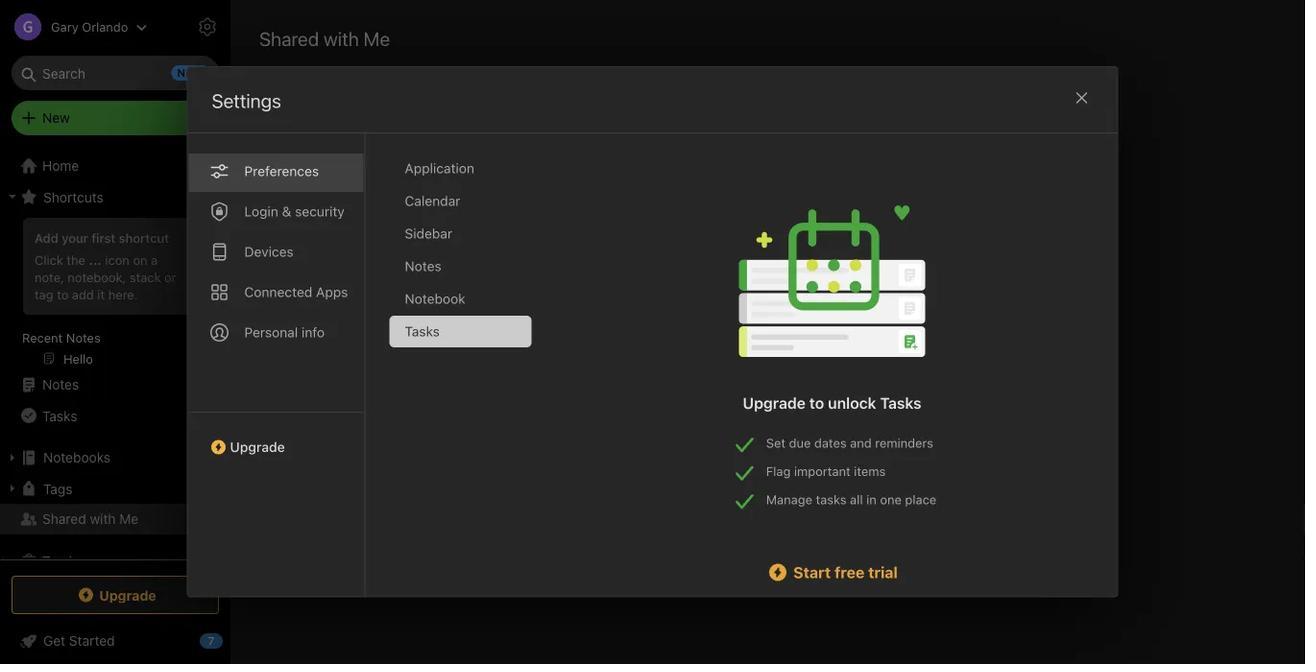 Task type: describe. For each thing, give the bounding box(es) containing it.
nothing shared yet
[[693, 411, 843, 432]]

shortcut
[[119, 230, 169, 245]]

trash link
[[0, 546, 222, 577]]

&
[[282, 204, 291, 220]]

security
[[295, 204, 345, 220]]

new button
[[12, 101, 219, 135]]

tab list containing application
[[389, 153, 547, 597]]

it
[[97, 287, 105, 301]]

info
[[302, 325, 325, 341]]

upgrade to unlock tasks
[[743, 394, 922, 413]]

here. inside the shared with me element
[[928, 449, 963, 467]]

notebook
[[405, 291, 465, 307]]

2 horizontal spatial tasks
[[880, 394, 922, 413]]

0 horizontal spatial shared
[[42, 511, 86, 527]]

will
[[839, 449, 861, 467]]

0 vertical spatial with
[[324, 27, 359, 49]]

start free trial link
[[728, 562, 937, 585]]

notebooks link
[[0, 443, 222, 473]]

1 horizontal spatial me
[[364, 27, 390, 49]]

the
[[67, 253, 85, 267]]

tags
[[43, 481, 72, 497]]

application tab
[[389, 153, 532, 185]]

1 vertical spatial upgrade button
[[12, 576, 219, 615]]

notebooks
[[43, 450, 111, 466]]

icon on a note, notebook, stack or tag to add it here.
[[35, 253, 176, 301]]

place
[[905, 493, 937, 507]]

new
[[42, 110, 70, 126]]

and inside the shared with me element
[[618, 449, 644, 467]]

manage tasks all in one place
[[766, 493, 937, 507]]

2 vertical spatial upgrade
[[99, 588, 156, 603]]

calendar tab
[[389, 186, 532, 217]]

application
[[405, 161, 474, 176]]

click the ...
[[35, 253, 102, 267]]

personal
[[244, 325, 298, 341]]

shared with me element
[[230, 0, 1305, 665]]

1 horizontal spatial and
[[850, 436, 872, 451]]

your
[[62, 230, 88, 245]]

icon
[[105, 253, 130, 267]]

1 horizontal spatial shared with me
[[259, 27, 390, 49]]

settings image
[[196, 15, 219, 38]]

1 horizontal spatial upgrade
[[230, 440, 285, 455]]

on
[[133, 253, 147, 267]]

dates
[[814, 436, 847, 451]]

or
[[164, 270, 176, 284]]

note,
[[35, 270, 64, 284]]

one
[[880, 493, 902, 507]]

login
[[244, 204, 278, 220]]

free
[[835, 564, 865, 582]]

expand tags image
[[5, 481, 20, 497]]

0 vertical spatial shared
[[760, 411, 814, 432]]

here. inside icon on a note, notebook, stack or tag to add it here.
[[108, 287, 138, 301]]

tasks
[[816, 493, 847, 507]]

nothing
[[693, 411, 756, 432]]

tag
[[35, 287, 53, 301]]

shortcuts button
[[0, 182, 222, 212]]

stack
[[130, 270, 161, 284]]

notes link
[[0, 370, 222, 400]]

trash
[[42, 554, 77, 570]]

home
[[42, 158, 79, 174]]

add
[[35, 230, 58, 245]]

notebook tab
[[389, 284, 532, 315]]

sidebar
[[405, 226, 452, 242]]

apps
[[316, 284, 348, 300]]



Task type: locate. For each thing, give the bounding box(es) containing it.
1 vertical spatial shared
[[42, 511, 86, 527]]

preferences
[[244, 163, 319, 179]]

notes down sidebar
[[405, 259, 442, 274]]

manage
[[766, 493, 813, 507]]

notes down recent notes
[[42, 377, 79, 393]]

notes inside group
[[66, 330, 101, 345]]

expand notebooks image
[[5, 450, 20, 466]]

set due dates and reminders
[[766, 436, 933, 451]]

tree containing home
[[0, 151, 230, 589]]

1 vertical spatial shared with me
[[42, 511, 139, 527]]

me
[[364, 27, 390, 49], [119, 511, 139, 527]]

calendar
[[405, 193, 460, 209]]

1 vertical spatial upgrade
[[230, 440, 285, 455]]

shared up settings
[[259, 27, 319, 49]]

start
[[793, 564, 831, 582]]

reminders
[[875, 436, 933, 451]]

shared
[[760, 411, 814, 432], [725, 449, 773, 467]]

0 vertical spatial to
[[57, 287, 69, 301]]

you
[[810, 449, 835, 467]]

notes
[[405, 259, 442, 274], [66, 330, 101, 345], [42, 377, 79, 393], [573, 449, 614, 467]]

notebooks
[[648, 449, 721, 467]]

2 vertical spatial with
[[90, 511, 116, 527]]

0 horizontal spatial tasks
[[42, 408, 77, 424]]

0 horizontal spatial me
[[119, 511, 139, 527]]

tab list containing preferences
[[188, 134, 365, 597]]

0 vertical spatial me
[[364, 27, 390, 49]]

0 horizontal spatial and
[[618, 449, 644, 467]]

tasks inside "button"
[[42, 408, 77, 424]]

0 horizontal spatial here.
[[108, 287, 138, 301]]

tab list
[[188, 134, 365, 597], [389, 153, 547, 597]]

tasks inside tab
[[405, 324, 440, 340]]

0 horizontal spatial tab list
[[188, 134, 365, 597]]

shared up set
[[760, 411, 814, 432]]

important
[[794, 465, 851, 479]]

0 vertical spatial shared
[[259, 27, 319, 49]]

notebook,
[[68, 270, 126, 284]]

shared down nothing shared yet
[[725, 449, 773, 467]]

here. right up
[[928, 449, 963, 467]]

and up items
[[850, 436, 872, 451]]

flag important items
[[766, 465, 886, 479]]

and left notebooks
[[618, 449, 644, 467]]

1 vertical spatial shared
[[725, 449, 773, 467]]

tasks button
[[0, 400, 222, 431]]

add your first shortcut
[[35, 230, 169, 245]]

tasks up notebooks on the left of the page
[[42, 408, 77, 424]]

notes left notebooks
[[573, 449, 614, 467]]

0 horizontal spatial to
[[57, 287, 69, 301]]

1 vertical spatial to
[[809, 394, 824, 413]]

all
[[850, 493, 863, 507]]

group containing add your first shortcut
[[0, 212, 222, 377]]

unlock
[[828, 394, 876, 413]]

2 horizontal spatial with
[[777, 449, 806, 467]]

0 vertical spatial upgrade
[[743, 394, 806, 413]]

here. right it
[[108, 287, 138, 301]]

1 horizontal spatial shared
[[259, 27, 319, 49]]

1 vertical spatial me
[[119, 511, 139, 527]]

0 vertical spatial upgrade button
[[188, 412, 364, 463]]

shared with me link
[[0, 504, 222, 535]]

personal info
[[244, 325, 325, 341]]

notes inside the shared with me element
[[573, 449, 614, 467]]

recent notes
[[22, 330, 101, 345]]

home link
[[0, 151, 230, 182]]

2 horizontal spatial upgrade
[[743, 394, 806, 413]]

trial
[[868, 564, 898, 582]]

tags button
[[0, 473, 222, 504]]

shared down tags at left bottom
[[42, 511, 86, 527]]

tasks up the reminders
[[880, 394, 922, 413]]

shared with me
[[259, 27, 390, 49], [42, 511, 139, 527]]

to right tag
[[57, 287, 69, 301]]

connected apps
[[244, 284, 348, 300]]

1 vertical spatial here.
[[928, 449, 963, 467]]

None search field
[[25, 56, 206, 90]]

Search text field
[[25, 56, 206, 90]]

due
[[789, 436, 811, 451]]

recent
[[22, 330, 63, 345]]

notes and notebooks shared with you will show up here.
[[573, 449, 963, 467]]

items
[[854, 465, 886, 479]]

click
[[35, 253, 63, 267]]

0 horizontal spatial upgrade
[[99, 588, 156, 603]]

0 vertical spatial here.
[[108, 287, 138, 301]]

1 horizontal spatial tasks
[[405, 324, 440, 340]]

group
[[0, 212, 222, 377]]

connected
[[244, 284, 312, 300]]

1 horizontal spatial here.
[[928, 449, 963, 467]]

in
[[866, 493, 877, 507]]

tasks
[[405, 324, 440, 340], [880, 394, 922, 413], [42, 408, 77, 424]]

0 vertical spatial shared with me
[[259, 27, 390, 49]]

add
[[72, 287, 94, 301]]

1 horizontal spatial to
[[809, 394, 824, 413]]

settings
[[212, 90, 281, 112]]

...
[[89, 253, 102, 267]]

yet
[[818, 411, 843, 432]]

shared
[[259, 27, 319, 49], [42, 511, 86, 527]]

close image
[[1070, 87, 1093, 110]]

tasks tab
[[389, 316, 532, 348]]

show
[[865, 449, 902, 467]]

shortcuts
[[43, 189, 104, 205]]

to left unlock
[[809, 394, 824, 413]]

notes inside tab
[[405, 259, 442, 274]]

notes right recent
[[66, 330, 101, 345]]

set
[[766, 436, 786, 451]]

to inside icon on a note, notebook, stack or tag to add it here.
[[57, 287, 69, 301]]

here.
[[108, 287, 138, 301], [928, 449, 963, 467]]

sidebar tab
[[389, 218, 532, 250]]

1 horizontal spatial with
[[324, 27, 359, 49]]

a
[[151, 253, 158, 267]]

first
[[91, 230, 115, 245]]

0 horizontal spatial with
[[90, 511, 116, 527]]

devices
[[244, 244, 294, 260]]

tasks down notebook at the left of page
[[405, 324, 440, 340]]

up
[[906, 449, 924, 467]]

1 vertical spatial with
[[777, 449, 806, 467]]

to
[[57, 287, 69, 301], [809, 394, 824, 413]]

and
[[850, 436, 872, 451], [618, 449, 644, 467]]

upgrade button
[[188, 412, 364, 463], [12, 576, 219, 615]]

flag
[[766, 465, 791, 479]]

notes tab
[[389, 251, 532, 283]]

upgrade button inside 'tab list'
[[188, 412, 364, 463]]

1 horizontal spatial tab list
[[389, 153, 547, 597]]

login & security
[[244, 204, 345, 220]]

with
[[324, 27, 359, 49], [777, 449, 806, 467], [90, 511, 116, 527]]

upgrade
[[743, 394, 806, 413], [230, 440, 285, 455], [99, 588, 156, 603]]

start free trial
[[793, 564, 898, 582]]

shared with me inside tree
[[42, 511, 139, 527]]

tree
[[0, 151, 230, 589]]

0 horizontal spatial shared with me
[[42, 511, 139, 527]]



Task type: vqa. For each thing, say whether or not it's contained in the screenshot.
Note Window ELEMENT
no



